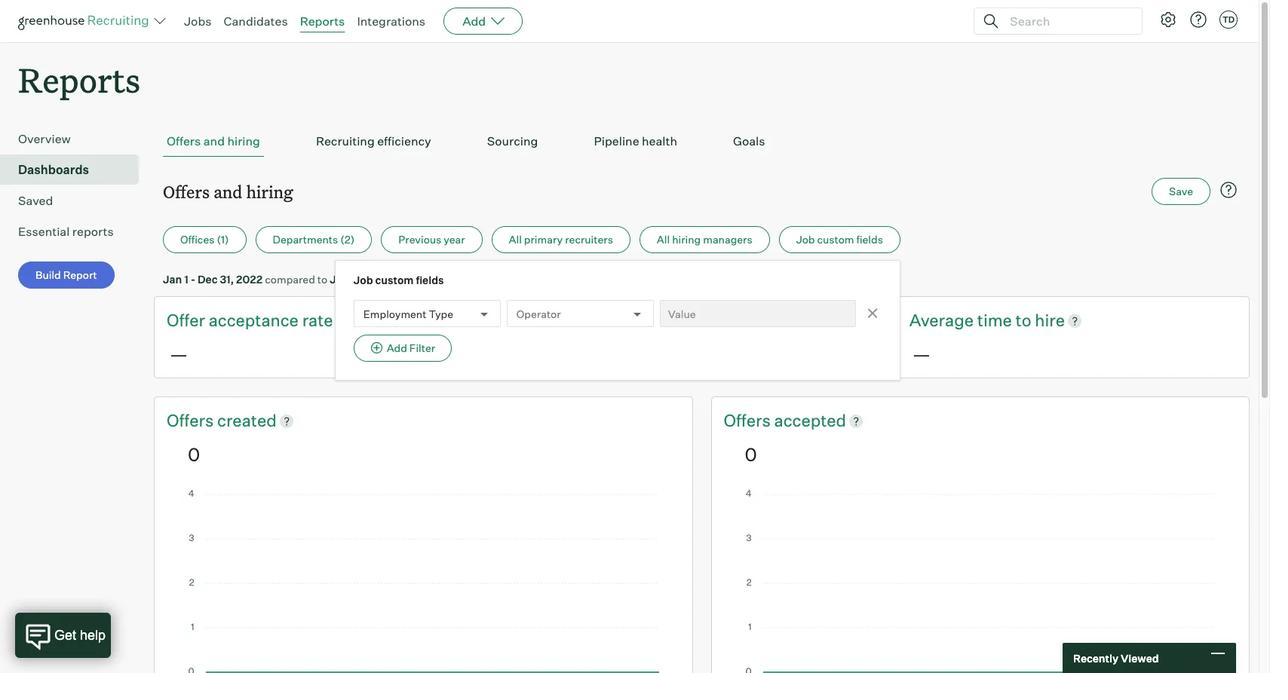 Task type: vqa. For each thing, say whether or not it's contained in the screenshot.
1
yes



Task type: describe. For each thing, give the bounding box(es) containing it.
custom inside button
[[817, 233, 854, 246]]

fill
[[664, 310, 682, 331]]

job custom fields inside button
[[796, 233, 883, 246]]

overview
[[18, 131, 71, 146]]

to link for fill
[[644, 309, 664, 333]]

candidates link
[[224, 14, 288, 29]]

all primary recruiters button
[[492, 226, 631, 254]]

faq image
[[1220, 181, 1238, 199]]

save button
[[1152, 178, 1211, 205]]

hire link
[[1035, 309, 1065, 333]]

created link
[[217, 410, 277, 433]]

goals
[[733, 134, 765, 149]]

1 1 from the left
[[184, 273, 188, 286]]

overview link
[[18, 130, 133, 148]]

rate link
[[302, 309, 333, 333]]

add filter button
[[354, 335, 452, 362]]

integrations
[[357, 14, 426, 29]]

integrations link
[[357, 14, 426, 29]]

1 vertical spatial offers and hiring
[[163, 180, 293, 203]]

average time to for hire
[[909, 310, 1035, 331]]

recently viewed
[[1073, 652, 1159, 665]]

health
[[642, 134, 677, 149]]

0 horizontal spatial fields
[[416, 274, 444, 287]]

1 vertical spatial and
[[214, 180, 242, 203]]

(2)
[[340, 233, 355, 246]]

0 vertical spatial reports
[[300, 14, 345, 29]]

to for hire
[[1016, 310, 1032, 331]]

recruiting
[[316, 134, 375, 149]]

previous year
[[398, 233, 465, 246]]

hire
[[1035, 310, 1065, 331]]

td button
[[1220, 11, 1238, 29]]

previous year button
[[381, 226, 482, 254]]

average link for fill
[[538, 309, 606, 333]]

tab list containing offers and hiring
[[163, 126, 1241, 157]]

offers link for created
[[167, 410, 217, 433]]

jobs
[[184, 14, 212, 29]]

recruiting efficiency button
[[312, 126, 435, 157]]

compared
[[265, 273, 315, 286]]

Search text field
[[1006, 10, 1129, 32]]

0 horizontal spatial custom
[[375, 274, 414, 287]]

saved link
[[18, 192, 133, 210]]

type
[[429, 308, 453, 320]]

pipeline health
[[594, 134, 677, 149]]

time for hire
[[977, 310, 1012, 331]]

all for all hiring managers
[[657, 233, 670, 246]]

build report button
[[18, 262, 114, 289]]

reports link
[[300, 14, 345, 29]]

save
[[1169, 185, 1193, 198]]

saved
[[18, 193, 53, 208]]

dashboards
[[18, 162, 89, 177]]

recruiters
[[565, 233, 613, 246]]

1 dec from the left
[[198, 273, 218, 286]]

average time to for fill
[[538, 310, 664, 331]]

offer link
[[167, 309, 209, 333]]

to for fill
[[644, 310, 660, 331]]

— for average
[[913, 343, 931, 366]]

departments
[[273, 233, 338, 246]]

add button
[[444, 8, 523, 35]]

accepted
[[774, 410, 846, 431]]

2 dec from the left
[[365, 273, 384, 286]]

add for add
[[463, 14, 486, 29]]

fields inside button
[[857, 233, 883, 246]]

1 vertical spatial job custom fields
[[354, 274, 444, 287]]

2022
[[236, 273, 263, 286]]

acceptance link
[[209, 309, 302, 333]]

0 horizontal spatial to
[[317, 273, 327, 286]]

average for hire
[[909, 310, 974, 331]]

offers inside button
[[167, 134, 201, 149]]

(1)
[[217, 233, 229, 246]]

employment type
[[363, 308, 453, 320]]

all hiring managers
[[657, 233, 753, 246]]

offices (1) button
[[163, 226, 246, 254]]

jobs link
[[184, 14, 212, 29]]

offices
[[180, 233, 215, 246]]

td
[[1223, 14, 1235, 25]]

hiring inside offers and hiring button
[[227, 134, 260, 149]]

employment
[[363, 308, 427, 320]]

efficiency
[[377, 134, 431, 149]]



Task type: locate. For each thing, give the bounding box(es) containing it.
1 horizontal spatial to
[[644, 310, 660, 331]]

0 horizontal spatial time
[[606, 310, 641, 331]]

time link left fill link
[[606, 309, 644, 333]]

dec up employment
[[365, 273, 384, 286]]

2 time from the left
[[977, 310, 1012, 331]]

fill link
[[664, 309, 682, 333]]

td button
[[1217, 8, 1241, 32]]

xychart image for created
[[188, 490, 659, 674]]

job custom fields button
[[779, 226, 901, 254]]

2021
[[403, 273, 427, 286]]

to link
[[644, 309, 664, 333], [1016, 309, 1035, 333]]

1 31, from the left
[[220, 273, 234, 286]]

0 horizontal spatial 31,
[[220, 273, 234, 286]]

1 up offer
[[184, 273, 188, 286]]

sourcing button
[[483, 126, 542, 157]]

1 horizontal spatial custom
[[817, 233, 854, 246]]

0 for accepted
[[745, 443, 757, 466]]

0 vertical spatial job custom fields
[[796, 233, 883, 246]]

average
[[538, 310, 602, 331], [909, 310, 974, 331]]

1 vertical spatial reports
[[18, 57, 140, 102]]

average for fill
[[538, 310, 602, 331]]

reports right candidates on the left top
[[300, 14, 345, 29]]

0 horizontal spatial —
[[170, 343, 188, 366]]

add filter
[[387, 342, 435, 355]]

2 average link from the left
[[909, 309, 977, 333]]

to left hire
[[1016, 310, 1032, 331]]

2 0 from the left
[[745, 443, 757, 466]]

all left the managers
[[657, 233, 670, 246]]

hiring inside the all hiring managers button
[[672, 233, 701, 246]]

1 horizontal spatial average
[[909, 310, 974, 331]]

build report
[[35, 269, 97, 282]]

2 jan from the left
[[330, 273, 349, 286]]

and
[[203, 134, 225, 149], [214, 180, 242, 203]]

- left 2021
[[358, 273, 362, 286]]

recently
[[1073, 652, 1119, 665]]

0 for created
[[188, 443, 200, 466]]

time link left hire link
[[977, 309, 1016, 333]]

essential reports
[[18, 224, 114, 239]]

0 horizontal spatial -
[[191, 273, 195, 286]]

2 average from the left
[[909, 310, 974, 331]]

2 time link from the left
[[977, 309, 1016, 333]]

time link for fill
[[606, 309, 644, 333]]

1
[[184, 273, 188, 286], [351, 273, 355, 286]]

0 horizontal spatial average time to
[[538, 310, 664, 331]]

1 horizontal spatial 31,
[[387, 273, 401, 286]]

all hiring managers button
[[640, 226, 770, 254]]

1 horizontal spatial to link
[[1016, 309, 1035, 333]]

1 vertical spatial job
[[354, 274, 373, 287]]

31, left 2022
[[220, 273, 234, 286]]

1 horizontal spatial all
[[657, 233, 670, 246]]

time
[[606, 310, 641, 331], [977, 310, 1012, 331]]

jan up offer
[[163, 273, 182, 286]]

2 - from the left
[[358, 273, 362, 286]]

departments (2)
[[273, 233, 355, 246]]

2 all from the left
[[657, 233, 670, 246]]

1 horizontal spatial job
[[796, 233, 815, 246]]

1 down (2)
[[351, 273, 355, 286]]

1 horizontal spatial average link
[[909, 309, 977, 333]]

created
[[217, 410, 277, 431]]

0 vertical spatial and
[[203, 134, 225, 149]]

to left fill
[[644, 310, 660, 331]]

1 horizontal spatial jan
[[330, 273, 349, 286]]

1 horizontal spatial 0
[[745, 443, 757, 466]]

managers
[[703, 233, 753, 246]]

0 horizontal spatial offers link
[[167, 410, 217, 433]]

primary
[[524, 233, 563, 246]]

previous
[[398, 233, 442, 246]]

job
[[796, 233, 815, 246], [354, 274, 373, 287]]

— for offer
[[170, 343, 188, 366]]

add inside "popup button"
[[463, 14, 486, 29]]

and inside button
[[203, 134, 225, 149]]

jan
[[163, 273, 182, 286], [330, 273, 349, 286]]

0 vertical spatial hiring
[[227, 134, 260, 149]]

0 horizontal spatial average link
[[538, 309, 606, 333]]

1 horizontal spatial time link
[[977, 309, 1016, 333]]

all primary recruiters
[[509, 233, 613, 246]]

2 offers link from the left
[[724, 410, 774, 433]]

1 to link from the left
[[644, 309, 664, 333]]

0 vertical spatial add
[[463, 14, 486, 29]]

reports
[[300, 14, 345, 29], [18, 57, 140, 102]]

offer acceptance
[[167, 310, 302, 331]]

essential reports link
[[18, 223, 133, 241]]

1 time from the left
[[606, 310, 641, 331]]

add
[[463, 14, 486, 29], [387, 342, 407, 355]]

time link for hire
[[977, 309, 1016, 333]]

0 vertical spatial job
[[796, 233, 815, 246]]

0 horizontal spatial dec
[[198, 273, 218, 286]]

job inside button
[[796, 233, 815, 246]]

build
[[35, 269, 61, 282]]

offers and hiring button
[[163, 126, 264, 157]]

0 vertical spatial fields
[[857, 233, 883, 246]]

dec
[[198, 273, 218, 286], [365, 273, 384, 286]]

31,
[[220, 273, 234, 286], [387, 273, 401, 286]]

0 horizontal spatial xychart image
[[188, 490, 659, 674]]

report
[[63, 269, 97, 282]]

1 horizontal spatial —
[[913, 343, 931, 366]]

add for add filter
[[387, 342, 407, 355]]

offers
[[167, 134, 201, 149], [163, 180, 210, 203], [167, 410, 217, 431], [724, 410, 774, 431]]

xychart image for accepted
[[745, 490, 1216, 674]]

candidates
[[224, 14, 288, 29]]

1 offers link from the left
[[167, 410, 217, 433]]

filter
[[409, 342, 435, 355]]

pipeline health button
[[590, 126, 681, 157]]

31, left 2021
[[387, 273, 401, 286]]

0 vertical spatial offers and hiring
[[167, 134, 260, 149]]

0 horizontal spatial to link
[[644, 309, 664, 333]]

2 1 from the left
[[351, 273, 355, 286]]

sourcing
[[487, 134, 538, 149]]

to right compared
[[317, 273, 327, 286]]

- down offices
[[191, 273, 195, 286]]

1 horizontal spatial add
[[463, 14, 486, 29]]

0 horizontal spatial 1
[[184, 273, 188, 286]]

viewed
[[1121, 652, 1159, 665]]

1 vertical spatial add
[[387, 342, 407, 355]]

fields
[[857, 233, 883, 246], [416, 274, 444, 287]]

0 horizontal spatial reports
[[18, 57, 140, 102]]

1 horizontal spatial -
[[358, 273, 362, 286]]

acceptance
[[209, 310, 299, 331]]

recruiting efficiency
[[316, 134, 431, 149]]

1 horizontal spatial xychart image
[[745, 490, 1216, 674]]

pipeline
[[594, 134, 639, 149]]

0 horizontal spatial 0
[[188, 443, 200, 466]]

—
[[170, 343, 188, 366], [913, 343, 931, 366]]

time link
[[606, 309, 644, 333], [977, 309, 1016, 333]]

2 xychart image from the left
[[745, 490, 1216, 674]]

0 horizontal spatial jan
[[163, 273, 182, 286]]

2 horizontal spatial to
[[1016, 310, 1032, 331]]

reports down greenhouse recruiting image
[[18, 57, 140, 102]]

offices (1)
[[180, 233, 229, 246]]

dashboards link
[[18, 161, 133, 179]]

rate
[[302, 310, 333, 331]]

operator
[[517, 308, 561, 320]]

reports
[[72, 224, 114, 239]]

all
[[509, 233, 522, 246], [657, 233, 670, 246]]

offers and hiring inside button
[[167, 134, 260, 149]]

custom
[[817, 233, 854, 246], [375, 274, 414, 287]]

1 horizontal spatial job custom fields
[[796, 233, 883, 246]]

jan 1 - dec 31, 2022 compared to jan 1 - dec 31, 2021
[[163, 273, 427, 286]]

departments (2) button
[[255, 226, 372, 254]]

1 all from the left
[[509, 233, 522, 246]]

offers link
[[167, 410, 217, 433], [724, 410, 774, 433]]

add inside 'button'
[[387, 342, 407, 355]]

xychart image
[[188, 490, 659, 674], [745, 490, 1216, 674]]

essential
[[18, 224, 70, 239]]

greenhouse recruiting image
[[18, 12, 154, 30]]

1 horizontal spatial dec
[[365, 273, 384, 286]]

0 horizontal spatial time link
[[606, 309, 644, 333]]

goals button
[[729, 126, 769, 157]]

time for fill
[[606, 310, 641, 331]]

accepted link
[[774, 410, 846, 433]]

tab list
[[163, 126, 1241, 157]]

average link for hire
[[909, 309, 977, 333]]

to link for hire
[[1016, 309, 1035, 333]]

1 horizontal spatial offers link
[[724, 410, 774, 433]]

1 average time to from the left
[[538, 310, 664, 331]]

-
[[191, 273, 195, 286], [358, 273, 362, 286]]

all left primary
[[509, 233, 522, 246]]

1 xychart image from the left
[[188, 490, 659, 674]]

0 horizontal spatial add
[[387, 342, 407, 355]]

job custom fields
[[796, 233, 883, 246], [354, 274, 444, 287]]

1 vertical spatial hiring
[[246, 180, 293, 203]]

0 horizontal spatial job custom fields
[[354, 274, 444, 287]]

2 vertical spatial hiring
[[672, 233, 701, 246]]

1 vertical spatial fields
[[416, 274, 444, 287]]

1 — from the left
[[170, 343, 188, 366]]

2 to link from the left
[[1016, 309, 1035, 333]]

1 - from the left
[[191, 273, 195, 286]]

1 time link from the left
[[606, 309, 644, 333]]

0 horizontal spatial all
[[509, 233, 522, 246]]

0 horizontal spatial average
[[538, 310, 602, 331]]

time left fill
[[606, 310, 641, 331]]

0 horizontal spatial job
[[354, 274, 373, 287]]

1 jan from the left
[[163, 273, 182, 286]]

Value text field
[[660, 300, 856, 328]]

1 0 from the left
[[188, 443, 200, 466]]

2 average time to from the left
[[909, 310, 1035, 331]]

2 — from the left
[[913, 343, 931, 366]]

1 average link from the left
[[538, 309, 606, 333]]

all for all primary recruiters
[[509, 233, 522, 246]]

1 horizontal spatial average time to
[[909, 310, 1035, 331]]

1 horizontal spatial reports
[[300, 14, 345, 29]]

0
[[188, 443, 200, 466], [745, 443, 757, 466]]

offer
[[167, 310, 205, 331]]

jan down (2)
[[330, 273, 349, 286]]

offers link for accepted
[[724, 410, 774, 433]]

1 average from the left
[[538, 310, 602, 331]]

1 horizontal spatial fields
[[857, 233, 883, 246]]

1 horizontal spatial 1
[[351, 273, 355, 286]]

2 31, from the left
[[387, 273, 401, 286]]

time left hire
[[977, 310, 1012, 331]]

1 vertical spatial custom
[[375, 274, 414, 287]]

configure image
[[1159, 11, 1178, 29]]

dec down offices (1) button
[[198, 273, 218, 286]]

year
[[444, 233, 465, 246]]

1 horizontal spatial time
[[977, 310, 1012, 331]]

average link
[[538, 309, 606, 333], [909, 309, 977, 333]]

0 vertical spatial custom
[[817, 233, 854, 246]]



